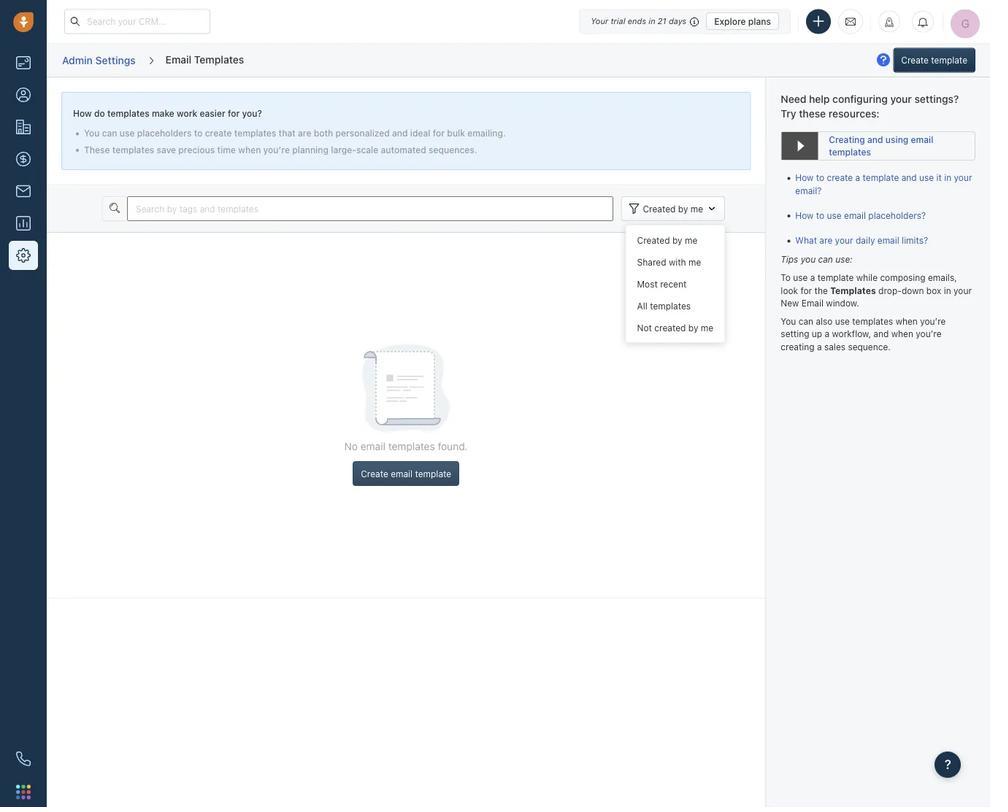 Task type: describe. For each thing, give the bounding box(es) containing it.
precious
[[178, 144, 215, 155]]

personalized
[[336, 128, 390, 138]]

2 vertical spatial when
[[891, 329, 913, 339]]

the
[[815, 285, 828, 296]]

setting
[[781, 329, 809, 339]]

1 vertical spatial when
[[896, 317, 918, 327]]

down
[[902, 285, 924, 296]]

shared with me
[[637, 257, 701, 267]]

create email template button
[[353, 461, 459, 486]]

to inside you can use placeholders to create templates that are both personalized and ideal for bulk emailing. these templates save precious time when you're planning large-scale automated sequences.
[[194, 128, 203, 138]]

freshworks switcher image
[[16, 785, 31, 800]]

not
[[637, 323, 652, 333]]

save
[[157, 144, 176, 155]]

look
[[781, 285, 798, 296]]

that
[[279, 128, 296, 138]]

email inside button
[[391, 469, 413, 479]]

use inside you can use placeholders to create templates that are both personalized and ideal for bulk emailing. these templates save precious time when you're planning large-scale automated sequences.
[[120, 128, 135, 138]]

make
[[152, 108, 174, 119]]

in for 21
[[649, 16, 655, 26]]

no
[[344, 441, 358, 453]]

your inside drop-down box in your new email window.
[[954, 285, 972, 296]]

me up with
[[685, 235, 698, 245]]

drop-down box in your new email window.
[[781, 285, 972, 308]]

21
[[658, 16, 666, 26]]

sequence.
[[848, 342, 891, 352]]

create template button
[[893, 48, 976, 73]]

it
[[936, 173, 942, 183]]

create email template
[[361, 469, 451, 479]]

how to create a template and use it in your email?
[[795, 173, 972, 196]]

1 horizontal spatial templates
[[830, 285, 876, 296]]

bulk
[[447, 128, 465, 138]]

a down up
[[817, 342, 822, 352]]

daily
[[856, 235, 875, 246]]

placeholders
[[137, 128, 192, 138]]

settings?
[[915, 93, 959, 105]]

a inside how to create a template and use it in your email?
[[855, 173, 860, 183]]

to for how to use email placeholders?
[[816, 210, 824, 221]]

not created by me
[[637, 323, 714, 333]]

composing
[[880, 273, 926, 283]]

do
[[94, 108, 105, 119]]

in for your
[[944, 285, 951, 296]]

templates inside creating and using email templates
[[829, 147, 871, 157]]

email inside creating and using email templates
[[911, 135, 934, 145]]

phone element
[[9, 745, 38, 774]]

explore
[[714, 16, 746, 26]]

your inside how to create a template and use it in your email?
[[954, 173, 972, 183]]

your
[[591, 16, 608, 26]]

you for you can use placeholders to create templates that are both personalized and ideal for bulk emailing. these templates save precious time when you're planning large-scale automated sequences.
[[84, 128, 100, 138]]

explore plans
[[714, 16, 771, 26]]

these
[[84, 144, 110, 155]]

large-
[[331, 144, 356, 155]]

email inside drop-down box in your new email window.
[[802, 298, 824, 308]]

1 vertical spatial created by me
[[637, 235, 698, 245]]

to for how to create a template and use it in your email?
[[816, 173, 824, 183]]

templates up create email template
[[388, 441, 435, 453]]

what are your daily email limits? link
[[795, 235, 928, 246]]

creating and using email templates link
[[781, 132, 976, 161]]

both
[[314, 128, 333, 138]]

templates left save
[[112, 144, 154, 155]]

template inside the create email template button
[[415, 469, 451, 479]]

2 vertical spatial by
[[688, 323, 698, 333]]

email right no
[[361, 441, 386, 453]]

use up the what are your daily email limits?
[[827, 210, 842, 221]]

by inside button
[[678, 204, 688, 214]]

create inside how to create a template and use it in your email?
[[827, 173, 853, 183]]

automated
[[381, 144, 426, 155]]

settings
[[95, 54, 136, 66]]

configuring
[[833, 93, 888, 105]]

admin
[[62, 54, 93, 66]]

try
[[781, 107, 796, 119]]

most recent
[[637, 279, 687, 289]]

1 vertical spatial you're
[[920, 317, 946, 327]]

tips you can use:
[[781, 254, 853, 264]]

creating and using email templates
[[829, 135, 934, 157]]

create template
[[901, 55, 968, 65]]

with
[[669, 257, 686, 267]]

template inside how to create a template and use it in your email?
[[863, 173, 899, 183]]

you can use placeholders to create templates that are both personalized and ideal for bulk emailing. these templates save precious time when you're planning large-scale automated sequences.
[[84, 128, 506, 155]]

box
[[927, 285, 941, 296]]

how for how do templates make work easier for you?
[[73, 108, 92, 119]]

to use a template while composing emails, look for the
[[781, 273, 957, 296]]

most
[[637, 279, 658, 289]]

creating
[[781, 342, 815, 352]]

no email templates found.
[[344, 441, 468, 453]]

created by me button
[[621, 196, 725, 221]]

sales
[[824, 342, 846, 352]]

how for how to create a template and use it in your email?
[[795, 173, 814, 183]]

all
[[637, 301, 648, 311]]

creating
[[829, 135, 865, 145]]

new
[[781, 298, 799, 308]]

email templates
[[166, 53, 244, 65]]

drop-
[[879, 285, 902, 296]]

templates down you?
[[234, 128, 276, 138]]

a inside the to use a template while composing emails, look for the
[[810, 273, 815, 283]]

limits?
[[902, 235, 928, 246]]

1 vertical spatial can
[[818, 254, 833, 264]]

templates up created
[[650, 301, 691, 311]]



Task type: locate. For each thing, give the bounding box(es) containing it.
email right daily at the top of page
[[878, 235, 899, 246]]

templates right do
[[107, 108, 149, 119]]

1 vertical spatial create
[[361, 469, 388, 479]]

0 horizontal spatial create
[[361, 469, 388, 479]]

2 vertical spatial in
[[944, 285, 951, 296]]

resources:
[[829, 107, 880, 119]]

template inside the to use a template while composing emails, look for the
[[818, 273, 854, 283]]

0 horizontal spatial create
[[205, 128, 232, 138]]

2 vertical spatial you're
[[916, 329, 942, 339]]

use
[[120, 128, 135, 138], [919, 173, 934, 183], [827, 210, 842, 221], [793, 273, 808, 283], [835, 317, 850, 327]]

templates
[[194, 53, 244, 65], [830, 285, 876, 296]]

can
[[102, 128, 117, 138], [818, 254, 833, 264], [799, 317, 813, 327]]

for left bulk
[[433, 128, 445, 138]]

email down "no email templates found."
[[391, 469, 413, 479]]

for
[[228, 108, 240, 119], [433, 128, 445, 138], [801, 285, 812, 296]]

1 vertical spatial created
[[637, 235, 670, 245]]

your trial ends in 21 days
[[591, 16, 687, 26]]

how do templates make work easier for you?
[[73, 108, 262, 119]]

template
[[931, 55, 968, 65], [863, 173, 899, 183], [818, 273, 854, 283], [415, 469, 451, 479]]

create
[[901, 55, 929, 65], [361, 469, 388, 479]]

phone image
[[16, 752, 31, 767]]

can for use
[[102, 128, 117, 138]]

1 horizontal spatial email
[[802, 298, 824, 308]]

these
[[799, 107, 826, 119]]

template up the
[[818, 273, 854, 283]]

while
[[856, 273, 878, 283]]

0 horizontal spatial email
[[166, 53, 191, 65]]

0 vertical spatial templates
[[194, 53, 244, 65]]

tips
[[781, 254, 798, 264]]

you inside you can use placeholders to create templates that are both personalized and ideal for bulk emailing. these templates save precious time when you're planning large-scale automated sequences.
[[84, 128, 100, 138]]

create right hotspot (open by clicking or pressing space/enter) alert dialog at the top right of the page
[[901, 55, 929, 65]]

to
[[781, 273, 791, 283]]

can inside you can also use templates when you're setting up a workflow, and when you're creating a sales sequence.
[[799, 317, 813, 327]]

1 vertical spatial in
[[944, 173, 952, 183]]

0 vertical spatial create
[[901, 55, 929, 65]]

using
[[886, 135, 909, 145]]

when inside you can use placeholders to create templates that are both personalized and ideal for bulk emailing. these templates save precious time when you're planning large-scale automated sequences.
[[238, 144, 261, 155]]

easier
[[200, 108, 225, 119]]

2 vertical spatial can
[[799, 317, 813, 327]]

and up automated
[[392, 128, 408, 138]]

window.
[[826, 298, 859, 308]]

1 horizontal spatial create
[[901, 55, 929, 65]]

your
[[890, 93, 912, 105], [954, 173, 972, 183], [835, 235, 853, 246], [954, 285, 972, 296]]

you
[[801, 254, 816, 264]]

need help configuring your settings? try these resources:
[[781, 93, 959, 119]]

to up email?
[[816, 173, 824, 183]]

0 horizontal spatial can
[[102, 128, 117, 138]]

use left it
[[919, 173, 934, 183]]

0 horizontal spatial for
[[228, 108, 240, 119]]

found.
[[438, 441, 468, 453]]

your inside the need help configuring your settings? try these resources:
[[890, 93, 912, 105]]

scale
[[356, 144, 378, 155]]

1 vertical spatial templates
[[830, 285, 876, 296]]

what are your daily email limits?
[[795, 235, 928, 246]]

and left it
[[902, 173, 917, 183]]

use up the workflow,
[[835, 317, 850, 327]]

placeholders?
[[868, 210, 926, 221]]

to inside how to create a template and use it in your email?
[[816, 173, 824, 183]]

recent
[[660, 279, 687, 289]]

2 horizontal spatial for
[[801, 285, 812, 296]]

can up these
[[102, 128, 117, 138]]

created
[[655, 323, 686, 333]]

are up planning
[[298, 128, 311, 138]]

hotspot (open by clicking or pressing space/enter) alert dialog
[[875, 51, 892, 70]]

0 vertical spatial create
[[205, 128, 232, 138]]

can for also
[[799, 317, 813, 327]]

0 vertical spatial email
[[166, 53, 191, 65]]

how to use email placeholders?
[[795, 210, 926, 221]]

you're inside you can use placeholders to create templates that are both personalized and ideal for bulk emailing. these templates save precious time when you're planning large-scale automated sequences.
[[263, 144, 290, 155]]

you can also use templates when you're setting up a workflow, and when you're creating a sales sequence.
[[781, 317, 946, 352]]

you?
[[242, 108, 262, 119]]

Search your CRM... text field
[[64, 9, 210, 34]]

1 horizontal spatial are
[[820, 235, 833, 246]]

me inside button
[[691, 204, 703, 214]]

me up the shared with me at the top right
[[691, 204, 703, 214]]

1 vertical spatial create
[[827, 173, 853, 183]]

and inside you can also use templates when you're setting up a workflow, and when you're creating a sales sequence.
[[874, 329, 889, 339]]

admin settings
[[62, 54, 136, 66]]

1 horizontal spatial can
[[799, 317, 813, 327]]

to
[[194, 128, 203, 138], [816, 173, 824, 183], [816, 210, 824, 221]]

created by me button
[[621, 196, 725, 221]]

can right you
[[818, 254, 833, 264]]

how to use email placeholders? link
[[795, 210, 926, 221]]

create
[[205, 128, 232, 138], [827, 173, 853, 183]]

a right up
[[825, 329, 830, 339]]

template inside create template button
[[931, 55, 968, 65]]

use inside the to use a template while composing emails, look for the
[[793, 273, 808, 283]]

your up use:
[[835, 235, 853, 246]]

created inside button
[[643, 204, 676, 214]]

in left 21
[[649, 16, 655, 26]]

0 vertical spatial by
[[678, 204, 688, 214]]

your left settings?
[[890, 93, 912, 105]]

templates up window.
[[830, 285, 876, 296]]

2 vertical spatial to
[[816, 210, 824, 221]]

0 vertical spatial when
[[238, 144, 261, 155]]

create for create template
[[901, 55, 929, 65]]

you're
[[263, 144, 290, 155], [920, 317, 946, 327], [916, 329, 942, 339]]

need
[[781, 93, 806, 105]]

can inside you can use placeholders to create templates that are both personalized and ideal for bulk emailing. these templates save precious time when you're planning large-scale automated sequences.
[[102, 128, 117, 138]]

emailing.
[[468, 128, 506, 138]]

you up these
[[84, 128, 100, 138]]

1 vertical spatial you
[[781, 317, 796, 327]]

1 vertical spatial email
[[802, 298, 824, 308]]

how up email?
[[795, 173, 814, 183]]

and up sequence.
[[874, 329, 889, 339]]

1 vertical spatial how
[[795, 173, 814, 183]]

0 vertical spatial you're
[[263, 144, 290, 155]]

and inside you can use placeholders to create templates that are both personalized and ideal for bulk emailing. these templates save precious time when you're planning large-scale automated sequences.
[[392, 128, 408, 138]]

1 vertical spatial are
[[820, 235, 833, 246]]

templates
[[107, 108, 149, 119], [234, 128, 276, 138], [112, 144, 154, 155], [829, 147, 871, 157], [650, 301, 691, 311], [852, 317, 893, 327], [388, 441, 435, 453]]

in right it
[[944, 173, 952, 183]]

sequences.
[[429, 144, 477, 155]]

trial
[[611, 16, 625, 26]]

create down creating
[[827, 173, 853, 183]]

0 vertical spatial for
[[228, 108, 240, 119]]

2 vertical spatial for
[[801, 285, 812, 296]]

days
[[669, 16, 687, 26]]

for inside you can use placeholders to create templates that are both personalized and ideal for bulk emailing. these templates save precious time when you're planning large-scale automated sequences.
[[433, 128, 445, 138]]

can up setting
[[799, 317, 813, 327]]

0 vertical spatial are
[[298, 128, 311, 138]]

2 vertical spatial how
[[795, 210, 814, 221]]

use inside you can also use templates when you're setting up a workflow, and when you're creating a sales sequence.
[[835, 317, 850, 327]]

for inside the to use a template while composing emails, look for the
[[801, 285, 812, 296]]

for left the
[[801, 285, 812, 296]]

me right with
[[689, 257, 701, 267]]

are inside you can use placeholders to create templates that are both personalized and ideal for bulk emailing. these templates save precious time when you're planning large-scale automated sequences.
[[298, 128, 311, 138]]

0 vertical spatial created
[[643, 204, 676, 214]]

templates up the workflow,
[[852, 317, 893, 327]]

how for how to use email placeholders?
[[795, 210, 814, 221]]

how inside how to create a template and use it in your email?
[[795, 173, 814, 183]]

what
[[795, 235, 817, 246]]

you for you can also use templates when you're setting up a workflow, and when you're creating a sales sequence.
[[781, 317, 796, 327]]

me
[[691, 204, 703, 214], [685, 235, 698, 245], [689, 257, 701, 267], [701, 323, 714, 333]]

Search by tags and templates text field
[[127, 196, 614, 221]]

use inside how to create a template and use it in your email?
[[919, 173, 934, 183]]

you up setting
[[781, 317, 796, 327]]

1 horizontal spatial for
[[433, 128, 445, 138]]

workflow,
[[832, 329, 871, 339]]

ends
[[628, 16, 646, 26]]

0 vertical spatial to
[[194, 128, 203, 138]]

template down creating and using email templates on the top right of page
[[863, 173, 899, 183]]

you
[[84, 128, 100, 138], [781, 317, 796, 327]]

your right it
[[954, 173, 972, 183]]

how left do
[[73, 108, 92, 119]]

email right using
[[911, 135, 934, 145]]

0 vertical spatial how
[[73, 108, 92, 119]]

also
[[816, 317, 833, 327]]

templates up easier
[[194, 53, 244, 65]]

your down emails,
[[954, 285, 972, 296]]

template down found. on the bottom left
[[415, 469, 451, 479]]

time
[[217, 144, 236, 155]]

and inside creating and using email templates
[[868, 135, 883, 145]]

in inside drop-down box in your new email window.
[[944, 285, 951, 296]]

use left placeholders
[[120, 128, 135, 138]]

me right created
[[701, 323, 714, 333]]

for left you?
[[228, 108, 240, 119]]

0 horizontal spatial templates
[[194, 53, 244, 65]]

1 vertical spatial to
[[816, 173, 824, 183]]

in inside how to create a template and use it in your email?
[[944, 173, 952, 183]]

template up settings?
[[931, 55, 968, 65]]

you inside you can also use templates when you're setting up a workflow, and when you're creating a sales sequence.
[[781, 317, 796, 327]]

to down email?
[[816, 210, 824, 221]]

admin settings link
[[61, 49, 136, 72]]

use:
[[836, 254, 853, 264]]

email up work
[[166, 53, 191, 65]]

0 vertical spatial you
[[84, 128, 100, 138]]

explore plans link
[[706, 12, 779, 30]]

templates inside you can also use templates when you're setting up a workflow, and when you're creating a sales sequence.
[[852, 317, 893, 327]]

0 horizontal spatial you
[[84, 128, 100, 138]]

created by me
[[643, 204, 703, 214], [637, 235, 698, 245]]

how to create a template and use it in your email? link
[[795, 173, 972, 196]]

email
[[911, 135, 934, 145], [844, 210, 866, 221], [878, 235, 899, 246], [361, 441, 386, 453], [391, 469, 413, 479]]

are right what
[[820, 235, 833, 246]]

email up what are your daily email limits? "link"
[[844, 210, 866, 221]]

email?
[[795, 185, 822, 196]]

email image
[[846, 16, 856, 28]]

when
[[238, 144, 261, 155], [896, 317, 918, 327], [891, 329, 913, 339]]

email down the
[[802, 298, 824, 308]]

0 horizontal spatial are
[[298, 128, 311, 138]]

how up what
[[795, 210, 814, 221]]

email
[[166, 53, 191, 65], [802, 298, 824, 308]]

create for create email template
[[361, 469, 388, 479]]

planning
[[292, 144, 329, 155]]

work
[[177, 108, 197, 119]]

in down emails,
[[944, 285, 951, 296]]

2 horizontal spatial can
[[818, 254, 833, 264]]

and left using
[[868, 135, 883, 145]]

how
[[73, 108, 92, 119], [795, 173, 814, 183], [795, 210, 814, 221]]

up
[[812, 329, 822, 339]]

templates down creating
[[829, 147, 871, 157]]

0 vertical spatial created by me
[[643, 204, 703, 214]]

shared
[[637, 257, 666, 267]]

1 vertical spatial by
[[672, 235, 682, 245]]

a up how to use email placeholders? link
[[855, 173, 860, 183]]

to up precious
[[194, 128, 203, 138]]

create up time
[[205, 128, 232, 138]]

create inside you can use placeholders to create templates that are both personalized and ideal for bulk emailing. these templates save precious time when you're planning large-scale automated sequences.
[[205, 128, 232, 138]]

created by me inside button
[[643, 204, 703, 214]]

use right to at the right top of the page
[[793, 273, 808, 283]]

1 vertical spatial for
[[433, 128, 445, 138]]

0 vertical spatial can
[[102, 128, 117, 138]]

0 vertical spatial in
[[649, 16, 655, 26]]

1 horizontal spatial create
[[827, 173, 853, 183]]

a up the
[[810, 273, 815, 283]]

create down "no email templates found."
[[361, 469, 388, 479]]

plans
[[748, 16, 771, 26]]

and inside how to create a template and use it in your email?
[[902, 173, 917, 183]]

1 horizontal spatial you
[[781, 317, 796, 327]]



Task type: vqa. For each thing, say whether or not it's contained in the screenshot.
topmost to
yes



